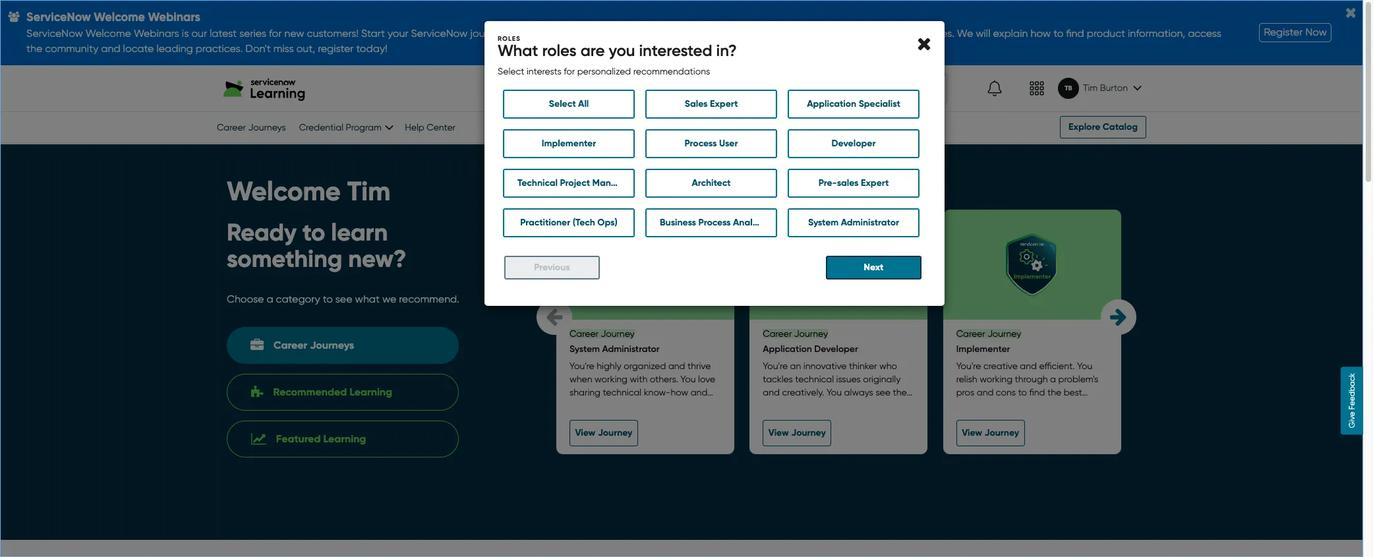 Task type: describe. For each thing, give the bounding box(es) containing it.
register now link
[[1260, 23, 1332, 42]]

(tech
[[573, 217, 595, 228]]

is
[[1017, 414, 1023, 424]]

everyone,
[[1003, 401, 1043, 411]]

career journey badge_implementer_default2.svg image
[[1001, 233, 1064, 297]]

and down the tackles on the right bottom of the page
[[763, 387, 780, 398]]

choose
[[227, 293, 264, 306]]

limitless
[[763, 414, 795, 424]]

0 horizontal spatial implementer
[[542, 138, 596, 149]]

pre-sales expert link
[[788, 169, 920, 198]]

view journey link for implementer
[[957, 420, 1025, 447]]

now
[[1306, 26, 1328, 38]]

with
[[630, 374, 648, 385]]

view journey link for application developer
[[763, 420, 832, 447]]

what
[[498, 41, 538, 60]]

career journey implementer you're creative and efficient. you relish working through a problem's pros and cons to find the best answer for everyone, and you know give and take is part of the process. view journey
[[957, 329, 1107, 439]]

career inside button
[[274, 339, 307, 352]]

ops)
[[598, 217, 618, 228]]

you're down how
[[663, 401, 688, 411]]

technical project manager link
[[503, 169, 635, 198]]

analyst
[[733, 217, 765, 228]]

career journeys button
[[227, 327, 459, 364]]

and up through
[[1020, 361, 1037, 372]]

the inside career journey system administrator you're highly organized and thrive when working with others. you love sharing technical know-how and building relationships. you're the leader keeping everyone on track. view journey
[[690, 401, 704, 411]]

architect
[[692, 178, 731, 189]]

explore catalog link
[[1061, 116, 1147, 139]]

career journeys link
[[217, 122, 286, 133]]

who
[[880, 361, 898, 372]]

leader
[[570, 414, 597, 424]]

and up answer
[[977, 387, 994, 398]]

1 vertical spatial process
[[699, 217, 731, 228]]

the right 'of'
[[1056, 414, 1070, 424]]

what
[[355, 293, 380, 306]]

you're inside the career journey application developer you're an innovative thinker who tackles technical issues originally and creatively. you always see the possibilities, and you trust your limitless problem solving imagination.
[[763, 361, 788, 372]]

interested
[[639, 41, 713, 60]]

welcome tim
[[227, 176, 391, 208]]

efficient.
[[1040, 361, 1075, 372]]

0 horizontal spatial roles
[[498, 35, 521, 43]]

developer inside the career journey application developer you're an innovative thinker who tackles technical issues originally and creatively. you always see the possibilities, and you trust your limitless problem solving imagination.
[[815, 344, 859, 355]]

and up problem
[[815, 401, 832, 411]]

journey down take at the bottom of page
[[985, 428, 1020, 439]]

next link
[[826, 256, 922, 280]]

highly
[[597, 361, 622, 372]]

right button image
[[1111, 307, 1128, 327]]

recommended
[[273, 386, 347, 398]]

everyone
[[635, 414, 674, 424]]

relish
[[957, 374, 978, 385]]

featured
[[276, 433, 321, 445]]

answer
[[957, 401, 987, 411]]

view journey link for system administrator
[[570, 420, 638, 447]]

recommended learning
[[273, 386, 392, 398]]

ready to learn something new?
[[227, 219, 407, 273]]

you inside career journey system administrator you're highly organized and thrive when working with others. you love sharing technical know-how and building relationships. you're the leader keeping everyone on track. view journey
[[681, 374, 696, 385]]

business process analyst link
[[646, 209, 778, 238]]

learning for recommended learning
[[350, 386, 392, 398]]

1 horizontal spatial system
[[809, 217, 839, 228]]

cons
[[996, 387, 1016, 398]]

problem
[[798, 414, 833, 424]]

help center
[[405, 122, 456, 133]]

sales
[[685, 98, 708, 110]]

implementer link
[[503, 129, 635, 158]]

career for application
[[763, 329, 792, 339]]

process.
[[1073, 414, 1107, 424]]

pros
[[957, 387, 975, 398]]

creatively.
[[782, 387, 825, 398]]

business
[[660, 217, 696, 228]]

know-
[[644, 387, 671, 398]]

best
[[1064, 387, 1083, 398]]

love
[[698, 374, 716, 385]]

journey for view journey
[[792, 428, 826, 439]]

are
[[581, 41, 605, 60]]

business process analyst
[[660, 217, 765, 228]]

pre-
[[819, 178, 837, 189]]

briefcase image
[[251, 339, 264, 352]]

application inside 'link'
[[807, 98, 857, 110]]

manager
[[593, 178, 631, 189]]

to inside career journey implementer you're creative and efficient. you relish working through a problem's pros and cons to find the best answer for everyone, and you know give and take is part of the process. view journey
[[1019, 387, 1027, 398]]

process user
[[685, 138, 738, 149]]

all
[[578, 98, 589, 110]]

system administrator link
[[788, 209, 920, 238]]

1 vertical spatial to
[[323, 293, 333, 306]]

select all link
[[503, 90, 635, 119]]

journeys inside register now banner
[[248, 122, 286, 133]]

career journey badge_admin_default2.svg image
[[614, 233, 677, 297]]

working inside career journey system administrator you're highly organized and thrive when working with others. you love sharing technical know-how and building relationships. you're the leader keeping everyone on track. view journey
[[595, 374, 628, 385]]

catalog
[[1103, 122, 1138, 133]]

featured learning
[[276, 433, 366, 445]]

you inside roles what roles are you interested in? select interests for personalized recommendations
[[609, 41, 635, 60]]

help
[[405, 122, 425, 133]]

part
[[1025, 414, 1043, 424]]

we
[[382, 293, 397, 306]]

the inside the career journey application developer you're an innovative thinker who tackles technical issues originally and creatively. you always see the possibilities, and you trust your limitless problem solving imagination.
[[893, 387, 907, 398]]

technical project manager
[[518, 178, 631, 189]]

header menu menu bar
[[950, 68, 1147, 109]]

interests
[[527, 66, 562, 77]]

explore catalog
[[1069, 122, 1138, 133]]

recommended learning button
[[227, 374, 459, 411]]

see inside the career journey application developer you're an innovative thinker who tackles technical issues originally and creatively. you always see the possibilities, and you trust your limitless problem solving imagination.
[[876, 387, 891, 398]]

implementer inside career journey implementer you're creative and efficient. you relish working through a problem's pros and cons to find the best answer for everyone, and you know give and take is part of the process. view journey
[[957, 344, 1011, 355]]

0 vertical spatial see
[[336, 293, 353, 306]]

keeping
[[599, 414, 633, 424]]

recommend.
[[399, 293, 460, 306]]

view inside career journey system administrator you're highly organized and thrive when working with others. you love sharing technical know-how and building relationships. you're the leader keeping everyone on track. view journey
[[575, 428, 596, 439]]

application specialist link
[[788, 90, 920, 119]]

sales expert link
[[646, 90, 778, 119]]

career for implementer
[[957, 329, 986, 339]]

how
[[671, 387, 689, 398]]

career inside register now banner
[[217, 122, 246, 133]]

always
[[845, 387, 874, 398]]

architect link
[[646, 169, 778, 198]]

roles what roles are you interested in? select interests for personalized recommendations
[[498, 35, 737, 77]]



Task type: vqa. For each thing, say whether or not it's contained in the screenshot.
Career Journey Implementer You're creative and efficient. You relish working through a problem's pros and cons to find the best answer for everyone, and you know give and take is part of the process. View Journey at the bottom of page
yes



Task type: locate. For each thing, give the bounding box(es) containing it.
view journey link down building
[[570, 420, 638, 447]]

implementer up the creative
[[957, 344, 1011, 355]]

the up track.
[[690, 401, 704, 411]]

learning inside recommended learning button
[[350, 386, 392, 398]]

technical up relationships.
[[603, 387, 642, 398]]

help center link
[[405, 122, 456, 133]]

organized
[[624, 361, 666, 372]]

select all
[[549, 98, 589, 110]]

user
[[719, 138, 738, 149]]

developer inside developer link
[[832, 138, 876, 149]]

career journey application developer you're an innovative thinker who tackles technical issues originally and creatively. you always see the possibilities, and you trust your limitless problem solving imagination.
[[763, 329, 907, 438]]

2 horizontal spatial view
[[962, 428, 983, 439]]

0 horizontal spatial journeys
[[248, 122, 286, 133]]

career inside career journey implementer you're creative and efficient. you relish working through a problem's pros and cons to find the best answer for everyone, and you know give and take is part of the process. view journey
[[957, 329, 986, 339]]

creative
[[984, 361, 1018, 372]]

give
[[957, 414, 974, 424]]

welcome
[[227, 176, 341, 208]]

find
[[1030, 387, 1046, 398]]

of
[[1046, 414, 1054, 424]]

learning down career journeys button
[[350, 386, 392, 398]]

career journeys inside career journeys button
[[274, 339, 354, 352]]

select inside roles what roles are you interested in? select interests for personalized recommendations
[[498, 66, 525, 77]]

journey inside the career journey application developer you're an innovative thinker who tackles technical issues originally and creatively. you always see the possibilities, and you trust your limitless problem solving imagination.
[[795, 329, 828, 339]]

2 horizontal spatial you
[[1078, 361, 1093, 372]]

learning right featured at the bottom left
[[323, 433, 366, 445]]

you inside the career journey application developer you're an innovative thinker who tackles technical issues originally and creatively. you always see the possibilities, and you trust your limitless problem solving imagination.
[[835, 401, 850, 411]]

application up an
[[763, 344, 812, 355]]

career journeys inside register now banner
[[217, 122, 286, 133]]

0 vertical spatial you
[[1078, 361, 1093, 372]]

see
[[336, 293, 353, 306], [876, 387, 891, 398]]

you're
[[570, 361, 595, 372], [763, 361, 788, 372], [957, 361, 982, 372], [663, 401, 688, 411]]

0 horizontal spatial for
[[564, 66, 575, 77]]

1 horizontal spatial you
[[835, 401, 850, 411]]

sales expert
[[685, 98, 738, 110]]

1 horizontal spatial a
[[1051, 374, 1057, 385]]

1 horizontal spatial journeys
[[310, 339, 354, 352]]

0 horizontal spatial view journey link
[[570, 420, 638, 447]]

1 vertical spatial implementer
[[957, 344, 1011, 355]]

career journey system administrator you're highly organized and thrive when working with others. you love sharing technical know-how and building relationships. you're the leader keeping everyone on track. view journey
[[570, 329, 716, 439]]

0 vertical spatial to
[[303, 219, 325, 247]]

for inside roles what roles are you interested in? select interests for personalized recommendations
[[564, 66, 575, 77]]

journeys inside button
[[310, 339, 354, 352]]

0 vertical spatial select
[[498, 66, 525, 77]]

next
[[864, 262, 884, 273]]

for right interests
[[564, 66, 575, 77]]

career inside the career journey application developer you're an innovative thinker who tackles technical issues originally and creatively. you always see the possibilities, and you trust your limitless problem solving imagination.
[[763, 329, 792, 339]]

view down leader
[[575, 428, 596, 439]]

choose a category to see what we recommend.
[[227, 293, 460, 306]]

view down limitless
[[769, 428, 789, 439]]

0 horizontal spatial system
[[570, 344, 600, 355]]

1 horizontal spatial expert
[[861, 178, 889, 189]]

pre-sales expert
[[819, 178, 889, 189]]

problem's
[[1059, 374, 1099, 385]]

practitioner (tech ops) link
[[503, 209, 635, 238]]

view inside career journey implementer you're creative and efficient. you relish working through a problem's pros and cons to find the best answer for everyone, and you know give and take is part of the process. view journey
[[962, 428, 983, 439]]

0 vertical spatial learning
[[350, 386, 392, 398]]

working down the creative
[[980, 374, 1013, 385]]

category
[[276, 293, 320, 306]]

view journey link down 'possibilities,'
[[763, 420, 832, 447]]

0 vertical spatial technical
[[796, 374, 834, 385]]

imagination.
[[763, 427, 816, 438]]

1 horizontal spatial working
[[980, 374, 1013, 385]]

the down 'originally'
[[893, 387, 907, 398]]

ready
[[227, 219, 297, 247]]

roles
[[498, 35, 521, 43], [542, 41, 577, 60]]

you inside the career journey application developer you're an innovative thinker who tackles technical issues originally and creatively. you always see the possibilities, and you trust your limitless problem solving imagination.
[[827, 387, 842, 398]]

you up problem's
[[1078, 361, 1093, 372]]

1 vertical spatial administrator
[[602, 344, 660, 355]]

0 vertical spatial process
[[685, 138, 717, 149]]

view journey link down answer
[[957, 420, 1025, 447]]

thinker
[[849, 361, 877, 372]]

tackles
[[763, 374, 793, 385]]

and down answer
[[977, 414, 994, 424]]

0 vertical spatial journeys
[[248, 122, 286, 133]]

you up personalized
[[609, 41, 635, 60]]

recommendations
[[634, 66, 711, 77]]

new?
[[348, 245, 407, 273]]

0 horizontal spatial a
[[267, 293, 273, 306]]

2 view journey link from the left
[[763, 420, 832, 447]]

0 horizontal spatial administrator
[[602, 344, 660, 355]]

0 vertical spatial implementer
[[542, 138, 596, 149]]

and
[[669, 361, 686, 372], [1020, 361, 1037, 372], [691, 387, 708, 398], [763, 387, 780, 398], [977, 387, 994, 398], [815, 401, 832, 411], [1046, 401, 1063, 411], [977, 414, 994, 424]]

career journey badge_developer_default2.svg image
[[807, 233, 871, 297]]

1 vertical spatial system
[[570, 344, 600, 355]]

to up everyone,
[[1019, 387, 1027, 398]]

0 vertical spatial application
[[807, 98, 857, 110]]

1 horizontal spatial for
[[989, 401, 1000, 411]]

when
[[570, 374, 593, 385]]

journey up highly at the bottom left of the page
[[601, 329, 635, 339]]

system up highly at the bottom left of the page
[[570, 344, 600, 355]]

0 horizontal spatial expert
[[710, 98, 738, 110]]

1 vertical spatial expert
[[861, 178, 889, 189]]

to inside the 'ready to learn something new?'
[[303, 219, 325, 247]]

an
[[790, 361, 801, 372]]

developer up innovative on the bottom of page
[[815, 344, 859, 355]]

process left analyst
[[699, 217, 731, 228]]

you up the solving
[[835, 401, 850, 411]]

view journey link
[[570, 420, 638, 447], [763, 420, 832, 447], [957, 420, 1025, 447]]

application inside the career journey application developer you're an innovative thinker who tackles technical issues originally and creatively. you always see the possibilities, and you trust your limitless problem solving imagination.
[[763, 344, 812, 355]]

1 horizontal spatial technical
[[796, 374, 834, 385]]

1 vertical spatial developer
[[815, 344, 859, 355]]

something
[[227, 245, 342, 273]]

see up the your at the bottom right of the page
[[876, 387, 891, 398]]

1 vertical spatial technical
[[603, 387, 642, 398]]

1 horizontal spatial see
[[876, 387, 891, 398]]

project
[[560, 178, 590, 189]]

you're inside career journey implementer you're creative and efficient. you relish working through a problem's pros and cons to find the best answer for everyone, and you know give and take is part of the process. view journey
[[957, 361, 982, 372]]

system inside career journey system administrator you're highly organized and thrive when working with others. you love sharing technical know-how and building relationships. you're the leader keeping everyone on track. view journey
[[570, 344, 600, 355]]

0 vertical spatial developer
[[832, 138, 876, 149]]

1 vertical spatial learning
[[323, 433, 366, 445]]

application
[[807, 98, 857, 110], [763, 344, 812, 355]]

1 vertical spatial career journeys
[[274, 339, 354, 352]]

administrator down pre-sales expert link
[[841, 217, 900, 228]]

you're up when
[[570, 361, 595, 372]]

thrive
[[688, 361, 711, 372]]

developer link
[[788, 129, 920, 158]]

a down efficient.
[[1051, 374, 1057, 385]]

welcome tim main content
[[0, 145, 1364, 557]]

2 vertical spatial you
[[827, 387, 842, 398]]

developer down application specialist 'link'
[[832, 138, 876, 149]]

0 vertical spatial a
[[267, 293, 273, 306]]

process
[[685, 138, 717, 149], [699, 217, 731, 228]]

and up the "others."
[[669, 361, 686, 372]]

line chart image
[[251, 433, 266, 446]]

innovative
[[804, 361, 847, 372]]

technical down innovative on the bottom of page
[[796, 374, 834, 385]]

select left 'all'
[[549, 98, 576, 110]]

0 vertical spatial for
[[564, 66, 575, 77]]

track.
[[690, 414, 713, 424]]

2 vertical spatial to
[[1019, 387, 1027, 398]]

1 horizontal spatial implementer
[[957, 344, 1011, 355]]

3 view journey link from the left
[[957, 420, 1025, 447]]

system
[[809, 217, 839, 228], [570, 344, 600, 355]]

1 vertical spatial journeys
[[310, 339, 354, 352]]

view journey
[[769, 428, 826, 439]]

take
[[996, 414, 1014, 424]]

you up how
[[681, 374, 696, 385]]

1 vertical spatial you
[[681, 374, 696, 385]]

1 view from the left
[[575, 428, 596, 439]]

you inside career journey implementer you're creative and efficient. you relish working through a problem's pros and cons to find the best answer for everyone, and you know give and take is part of the process. view journey
[[1078, 361, 1093, 372]]

2 view from the left
[[769, 428, 789, 439]]

for inside career journey implementer you're creative and efficient. you relish working through a problem's pros and cons to find the best answer for everyone, and you know give and take is part of the process. view journey
[[989, 401, 1000, 411]]

a inside career journey implementer you're creative and efficient. you relish working through a problem's pros and cons to find the best answer for everyone, and you know give and take is part of the process. view journey
[[1051, 374, 1057, 385]]

in?
[[717, 41, 737, 60]]

0 horizontal spatial view
[[575, 428, 596, 439]]

center
[[427, 122, 456, 133]]

0 vertical spatial system
[[809, 217, 839, 228]]

1 horizontal spatial administrator
[[841, 217, 900, 228]]

application specialist
[[807, 98, 901, 110]]

select down the what
[[498, 66, 525, 77]]

to right the category
[[323, 293, 333, 306]]

learning inside featured learning button
[[323, 433, 366, 445]]

0 vertical spatial administrator
[[841, 217, 900, 228]]

a right choose at the bottom of page
[[267, 293, 273, 306]]

journey for career journey application developer you're an innovative thinker who tackles technical issues originally and creatively. you always see the possibilities, and you trust your limitless problem solving imagination.
[[795, 329, 828, 339]]

1 horizontal spatial you
[[827, 387, 842, 398]]

technical inside career journey system administrator you're highly organized and thrive when working with others. you love sharing technical know-how and building relationships. you're the leader keeping everyone on track. view journey
[[603, 387, 642, 398]]

a
[[267, 293, 273, 306], [1051, 374, 1057, 385]]

1 vertical spatial see
[[876, 387, 891, 398]]

trust
[[852, 401, 871, 411]]

2 horizontal spatial view journey link
[[957, 420, 1025, 447]]

possibilities,
[[763, 401, 813, 411]]

1 view journey link from the left
[[570, 420, 638, 447]]

you down issues
[[827, 387, 842, 398]]

0 vertical spatial career journeys
[[217, 122, 286, 133]]

for up take at the bottom of page
[[989, 401, 1000, 411]]

developer
[[832, 138, 876, 149], [815, 344, 859, 355]]

for
[[564, 66, 575, 77], [989, 401, 1000, 411]]

technical
[[518, 178, 558, 189]]

process left "user" in the top of the page
[[685, 138, 717, 149]]

working down highly at the bottom left of the page
[[595, 374, 628, 385]]

0 horizontal spatial working
[[595, 374, 628, 385]]

journey for career journey implementer you're creative and efficient. you relish working through a problem's pros and cons to find the best answer for everyone, and you know give and take is part of the process. view journey
[[988, 329, 1022, 339]]

you're up 'relish' on the right bottom
[[957, 361, 982, 372]]

system down the 'pre-' on the right of page
[[809, 217, 839, 228]]

0 horizontal spatial you
[[681, 374, 696, 385]]

1 working from the left
[[595, 374, 628, 385]]

you
[[609, 41, 635, 60], [835, 401, 850, 411], [1065, 401, 1080, 411]]

you inside career journey implementer you're creative and efficient. you relish working through a problem's pros and cons to find the best answer for everyone, and you know give and take is part of the process. view journey
[[1065, 401, 1080, 411]]

system administrator
[[809, 217, 900, 228]]

0 vertical spatial expert
[[710, 98, 738, 110]]

1 horizontal spatial view journey link
[[763, 420, 832, 447]]

featured learning button
[[227, 421, 459, 458]]

sharing
[[570, 387, 601, 398]]

process user link
[[646, 129, 778, 158]]

you're up the tackles on the right bottom of the page
[[763, 361, 788, 372]]

1 horizontal spatial select
[[549, 98, 576, 110]]

view
[[575, 428, 596, 439], [769, 428, 789, 439], [962, 428, 983, 439]]

1 horizontal spatial roles
[[542, 41, 577, 60]]

career inside career journey system administrator you're highly organized and thrive when working with others. you love sharing technical know-how and building relationships. you're the leader keeping everyone on track. view journey
[[570, 329, 599, 339]]

3 view from the left
[[962, 428, 983, 439]]

journey for career journey system administrator you're highly organized and thrive when working with others. you love sharing technical know-how and building relationships. you're the leader keeping everyone on track. view journey
[[601, 329, 635, 339]]

2 horizontal spatial you
[[1065, 401, 1080, 411]]

the right "find"
[[1048, 387, 1062, 398]]

journeys
[[248, 122, 286, 133], [310, 339, 354, 352]]

others.
[[650, 374, 679, 385]]

issues
[[837, 374, 861, 385]]

learn
[[331, 219, 388, 247]]

view down give
[[962, 428, 983, 439]]

you
[[1078, 361, 1093, 372], [681, 374, 696, 385], [827, 387, 842, 398]]

register now banner
[[0, 0, 1364, 145]]

to down welcome tim
[[303, 219, 325, 247]]

1 vertical spatial select
[[549, 98, 576, 110]]

technical inside the career journey application developer you're an innovative thinker who tackles technical issues originally and creatively. you always see the possibilities, and you trust your limitless problem solving imagination.
[[796, 374, 834, 385]]

0 horizontal spatial select
[[498, 66, 525, 77]]

application up developer link
[[807, 98, 857, 110]]

practitioner (tech ops)
[[520, 217, 618, 228]]

journey up innovative on the bottom of page
[[795, 329, 828, 339]]

you down best
[[1065, 401, 1080, 411]]

journey down problem
[[792, 428, 826, 439]]

journey down keeping at the bottom of the page
[[598, 428, 633, 439]]

0 horizontal spatial you
[[609, 41, 635, 60]]

2 working from the left
[[980, 374, 1013, 385]]

learning for featured learning
[[323, 433, 366, 445]]

working inside career journey implementer you're creative and efficient. you relish working through a problem's pros and cons to find the best answer for everyone, and you know give and take is part of the process. view journey
[[980, 374, 1013, 385]]

administrator up organized
[[602, 344, 660, 355]]

administrator inside career journey system administrator you're highly organized and thrive when working with others. you love sharing technical know-how and building relationships. you're the leader keeping everyone on track. view journey
[[602, 344, 660, 355]]

implementer down select all link
[[542, 138, 596, 149]]

originally
[[863, 374, 901, 385]]

and up 'of'
[[1046, 401, 1063, 411]]

0 horizontal spatial technical
[[603, 387, 642, 398]]

career for system
[[570, 329, 599, 339]]

0 horizontal spatial see
[[336, 293, 353, 306]]

1 horizontal spatial view
[[769, 428, 789, 439]]

specialist
[[859, 98, 901, 110]]

know
[[1082, 401, 1105, 411]]

and down love
[[691, 387, 708, 398]]

see left the what
[[336, 293, 353, 306]]

journey up the creative
[[988, 329, 1022, 339]]

puzzle piece image
[[251, 386, 264, 399]]

1 vertical spatial application
[[763, 344, 812, 355]]

personalized
[[578, 66, 631, 77]]

1 vertical spatial a
[[1051, 374, 1057, 385]]

explore
[[1069, 122, 1101, 133]]

on
[[677, 414, 687, 424]]

1 vertical spatial for
[[989, 401, 1000, 411]]



